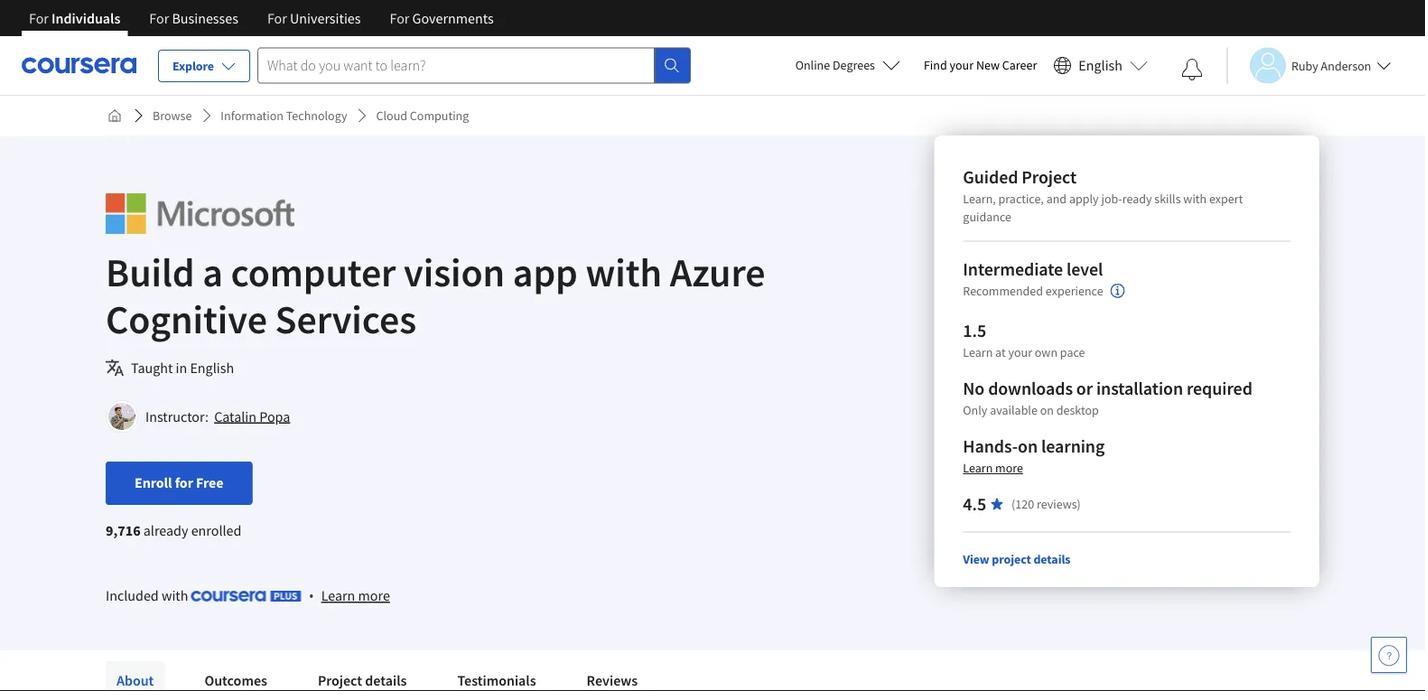 Task type: describe. For each thing, give the bounding box(es) containing it.
instructor:
[[145, 407, 209, 426]]

a
[[203, 247, 223, 297]]

instructor: catalin popa
[[145, 407, 290, 426]]

enrolled
[[191, 521, 242, 539]]

enroll
[[135, 473, 172, 491]]

cloud
[[376, 108, 407, 124]]

included
[[106, 587, 159, 605]]

coursera image
[[22, 51, 136, 80]]

job-
[[1102, 191, 1123, 207]]

outcomes
[[205, 672, 267, 690]]

anderson
[[1321, 57, 1372, 74]]

for for governments
[[390, 9, 410, 27]]

1 vertical spatial project
[[318, 672, 362, 690]]

find
[[924, 57, 947, 73]]

learn more link for on
[[963, 460, 1024, 476]]

expert
[[1210, 191, 1243, 207]]

reviews
[[587, 672, 638, 690]]

for for individuals
[[29, 9, 49, 27]]

explore button
[[158, 50, 250, 82]]

microsoft image
[[106, 193, 295, 234]]

•
[[309, 586, 314, 605]]

learn for 1.5
[[963, 344, 993, 360]]

in
[[176, 359, 187, 377]]

ruby anderson button
[[1227, 47, 1392, 84]]

english inside 'button'
[[1079, 56, 1123, 75]]

view
[[963, 551, 990, 567]]

outcomes link
[[194, 661, 278, 691]]

learn for •
[[321, 587, 355, 605]]

1.5
[[963, 319, 987, 342]]

experience
[[1046, 283, 1104, 299]]

browse
[[153, 108, 192, 124]]

hands-on learning learn more
[[963, 435, 1105, 476]]

computer
[[231, 247, 396, 297]]

cloud computing
[[376, 108, 469, 124]]

view project details link
[[963, 551, 1071, 567]]

english button
[[1046, 36, 1155, 95]]

guided project learn, practice, and apply job-ready skills with expert guidance
[[963, 166, 1243, 225]]

downloads
[[988, 377, 1073, 400]]

help center image
[[1379, 644, 1400, 666]]

on inside the no downloads or installation required only available on desktop
[[1040, 402, 1054, 418]]

governments
[[412, 9, 494, 27]]

degrees
[[833, 57, 875, 73]]

enroll for free
[[135, 473, 224, 491]]

level
[[1067, 258, 1103, 281]]

reviews)
[[1037, 496, 1081, 512]]

explore
[[173, 58, 214, 74]]

recommended
[[963, 283, 1044, 299]]

taught
[[131, 359, 173, 377]]

catalin
[[214, 407, 257, 426]]

cognitive
[[106, 294, 267, 344]]

online
[[796, 57, 830, 73]]

build a computer vision app with azure cognitive services
[[106, 247, 766, 344]]

9,716 already enrolled
[[106, 521, 242, 539]]

catalin popa image
[[108, 403, 136, 430]]

0 horizontal spatial details
[[365, 672, 407, 690]]

about
[[117, 672, 154, 690]]

banner navigation
[[14, 0, 508, 36]]

for businesses
[[149, 9, 238, 27]]

included with
[[106, 587, 191, 605]]

skills
[[1155, 191, 1181, 207]]

taught in english
[[131, 359, 234, 377]]

at
[[996, 344, 1006, 360]]

project details link
[[307, 661, 418, 691]]

project
[[992, 551, 1031, 567]]

information
[[221, 108, 284, 124]]

businesses
[[172, 9, 238, 27]]

for governments
[[390, 9, 494, 27]]

for universities
[[267, 9, 361, 27]]

4.5
[[963, 493, 987, 515]]

guided
[[963, 166, 1018, 188]]

azure
[[670, 247, 766, 297]]

learn more link for learn
[[321, 585, 390, 607]]

reviews link
[[576, 661, 649, 691]]

vision
[[404, 247, 505, 297]]

services
[[275, 294, 417, 344]]

testimonials link
[[447, 661, 547, 691]]

find your new career
[[924, 57, 1037, 73]]

no
[[963, 377, 985, 400]]

ruby
[[1292, 57, 1319, 74]]

online degrees
[[796, 57, 875, 73]]

free
[[196, 473, 224, 491]]



Task type: locate. For each thing, give the bounding box(es) containing it.
project down • learn more
[[318, 672, 362, 690]]

more inside hands-on learning learn more
[[996, 460, 1024, 476]]

more right • on the bottom left of page
[[358, 587, 390, 605]]

1 vertical spatial your
[[1009, 344, 1033, 360]]

information technology link
[[214, 99, 355, 132]]

build
[[106, 247, 195, 297]]

online degrees button
[[781, 45, 915, 85]]

0 vertical spatial your
[[950, 57, 974, 73]]

information technology
[[221, 108, 347, 124]]

desktop
[[1057, 402, 1099, 418]]

ruby anderson
[[1292, 57, 1372, 74]]

1 vertical spatial with
[[586, 247, 662, 297]]

0 horizontal spatial with
[[162, 587, 188, 605]]

1 horizontal spatial on
[[1040, 402, 1054, 418]]

enroll for free button
[[106, 462, 252, 505]]

more inside • learn more
[[358, 587, 390, 605]]

• learn more
[[309, 586, 390, 605]]

0 vertical spatial details
[[1034, 551, 1071, 567]]

1 vertical spatial learn
[[963, 460, 993, 476]]

learn more link right • on the bottom left of page
[[321, 585, 390, 607]]

with right skills
[[1184, 191, 1207, 207]]

1 horizontal spatial english
[[1079, 56, 1123, 75]]

for
[[175, 473, 193, 491]]

home image
[[108, 108, 122, 123]]

your right find at the top right of page
[[950, 57, 974, 73]]

with inside the build a computer vision app with azure cognitive services
[[586, 247, 662, 297]]

installation
[[1097, 377, 1183, 400]]

1 vertical spatial learn more link
[[321, 585, 390, 607]]

learn more link down hands-
[[963, 460, 1024, 476]]

recommended experience
[[963, 283, 1104, 299]]

testimonials
[[458, 672, 536, 690]]

0 vertical spatial more
[[996, 460, 1024, 476]]

2 for from the left
[[149, 9, 169, 27]]

career
[[1003, 57, 1037, 73]]

1 horizontal spatial your
[[1009, 344, 1033, 360]]

0 horizontal spatial on
[[1018, 435, 1038, 458]]

details
[[1034, 551, 1071, 567], [365, 672, 407, 690]]

on
[[1040, 402, 1054, 418], [1018, 435, 1038, 458]]

0 horizontal spatial english
[[190, 359, 234, 377]]

learn inside 1.5 learn at your own pace
[[963, 344, 993, 360]]

project details
[[318, 672, 407, 690]]

intermediate
[[963, 258, 1063, 281]]

for left the universities
[[267, 9, 287, 27]]

about link
[[106, 661, 165, 691]]

0 vertical spatial english
[[1079, 56, 1123, 75]]

intermediate level
[[963, 258, 1103, 281]]

own
[[1035, 344, 1058, 360]]

individuals
[[52, 9, 120, 27]]

only
[[963, 402, 988, 418]]

0 horizontal spatial project
[[318, 672, 362, 690]]

(120 reviews)
[[1012, 496, 1081, 512]]

ready
[[1123, 191, 1152, 207]]

1 for from the left
[[29, 9, 49, 27]]

1 horizontal spatial with
[[586, 247, 662, 297]]

learn,
[[963, 191, 996, 207]]

catalin popa link
[[214, 407, 290, 426]]

learn down hands-
[[963, 460, 993, 476]]

learn inside • learn more
[[321, 587, 355, 605]]

project
[[1022, 166, 1077, 188], [318, 672, 362, 690]]

0 vertical spatial learn
[[963, 344, 993, 360]]

show notifications image
[[1182, 59, 1203, 80]]

coursera plus image
[[191, 591, 301, 602]]

3 for from the left
[[267, 9, 287, 27]]

2 horizontal spatial with
[[1184, 191, 1207, 207]]

technology
[[286, 108, 347, 124]]

on down downloads
[[1040, 402, 1054, 418]]

cloud computing link
[[369, 99, 476, 132]]

for left 'governments'
[[390, 9, 410, 27]]

for left individuals
[[29, 9, 49, 27]]

apply
[[1070, 191, 1099, 207]]

1 vertical spatial on
[[1018, 435, 1038, 458]]

practice,
[[999, 191, 1044, 207]]

english right in
[[190, 359, 234, 377]]

learn down '1.5' in the right top of the page
[[963, 344, 993, 360]]

0 horizontal spatial learn more link
[[321, 585, 390, 607]]

view project details
[[963, 551, 1071, 567]]

english right career
[[1079, 56, 1123, 75]]

with inside guided project learn, practice, and apply job-ready skills with expert guidance
[[1184, 191, 1207, 207]]

more down hands-
[[996, 460, 1024, 476]]

0 vertical spatial on
[[1040, 402, 1054, 418]]

None search field
[[257, 47, 691, 84]]

your
[[950, 57, 974, 73], [1009, 344, 1033, 360]]

with right included
[[162, 587, 188, 605]]

learn inside hands-on learning learn more
[[963, 460, 993, 476]]

and
[[1047, 191, 1067, 207]]

new
[[976, 57, 1000, 73]]

pace
[[1060, 344, 1085, 360]]

information about difficulty level pre-requisites. image
[[1111, 284, 1125, 298]]

learn
[[963, 344, 993, 360], [963, 460, 993, 476], [321, 587, 355, 605]]

4 for from the left
[[390, 9, 410, 27]]

for individuals
[[29, 9, 120, 27]]

computing
[[410, 108, 469, 124]]

for for businesses
[[149, 9, 169, 27]]

1 horizontal spatial learn more link
[[963, 460, 1024, 476]]

1 horizontal spatial more
[[996, 460, 1024, 476]]

0 horizontal spatial more
[[358, 587, 390, 605]]

your right at
[[1009, 344, 1033, 360]]

no downloads or installation required only available on desktop
[[963, 377, 1253, 418]]

english
[[1079, 56, 1123, 75], [190, 359, 234, 377]]

2 vertical spatial with
[[162, 587, 188, 605]]

your inside 1.5 learn at your own pace
[[1009, 344, 1033, 360]]

more
[[996, 460, 1024, 476], [358, 587, 390, 605]]

guidance
[[963, 209, 1012, 225]]

for left businesses
[[149, 9, 169, 27]]

1 vertical spatial details
[[365, 672, 407, 690]]

learn more link
[[963, 460, 1024, 476], [321, 585, 390, 607]]

9,716
[[106, 521, 141, 539]]

already
[[143, 521, 188, 539]]

your inside find your new career link
[[950, 57, 974, 73]]

2 vertical spatial learn
[[321, 587, 355, 605]]

learn right • on the bottom left of page
[[321, 587, 355, 605]]

1 horizontal spatial project
[[1022, 166, 1077, 188]]

find your new career link
[[915, 54, 1046, 77]]

for for universities
[[267, 9, 287, 27]]

1 vertical spatial english
[[190, 359, 234, 377]]

0 vertical spatial project
[[1022, 166, 1077, 188]]

project inside guided project learn, practice, and apply job-ready skills with expert guidance
[[1022, 166, 1077, 188]]

popa
[[259, 407, 290, 426]]

0 vertical spatial learn more link
[[963, 460, 1024, 476]]

hands-
[[963, 435, 1018, 458]]

or
[[1077, 377, 1093, 400]]

1 vertical spatial more
[[358, 587, 390, 605]]

with right app
[[586, 247, 662, 297]]

1.5 learn at your own pace
[[963, 319, 1085, 360]]

available
[[990, 402, 1038, 418]]

0 vertical spatial with
[[1184, 191, 1207, 207]]

on down available
[[1018, 435, 1038, 458]]

0 horizontal spatial your
[[950, 57, 974, 73]]

What do you want to learn? text field
[[257, 47, 655, 84]]

project up and
[[1022, 166, 1077, 188]]

universities
[[290, 9, 361, 27]]

1 horizontal spatial details
[[1034, 551, 1071, 567]]

for
[[29, 9, 49, 27], [149, 9, 169, 27], [267, 9, 287, 27], [390, 9, 410, 27]]

required
[[1187, 377, 1253, 400]]

(120
[[1012, 496, 1035, 512]]

on inside hands-on learning learn more
[[1018, 435, 1038, 458]]

learning
[[1042, 435, 1105, 458]]



Task type: vqa. For each thing, say whether or not it's contained in the screenshot.
SAS IMAGE
no



